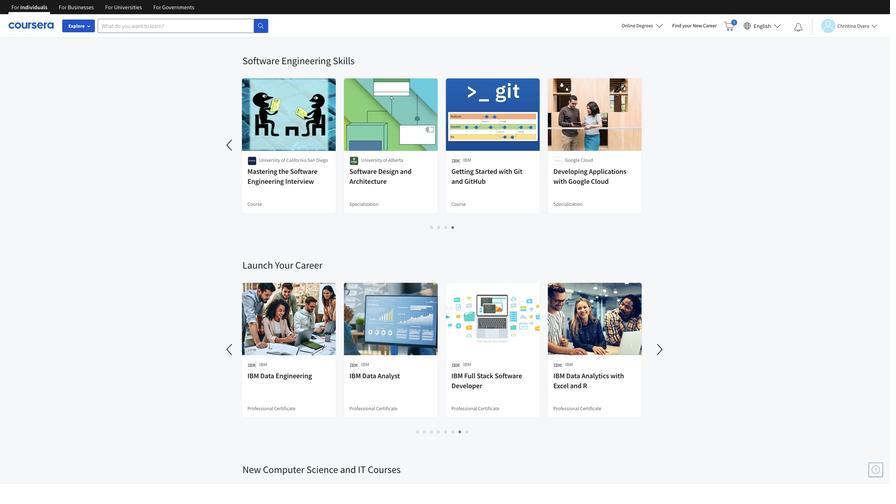 Task type: describe. For each thing, give the bounding box(es) containing it.
software inside mastering the software engineering interview
[[290, 167, 318, 176]]

san
[[307, 157, 315, 163]]

data for analyst
[[362, 372, 376, 381]]

1 vertical spatial career
[[295, 259, 322, 272]]

0 horizontal spatial new
[[243, 464, 261, 477]]

english button
[[741, 14, 784, 37]]

certificate for engineering
[[274, 406, 296, 412]]

4 for the left 3 button
[[437, 429, 440, 436]]

stack
[[477, 372, 493, 381]]

google cloud image
[[553, 157, 562, 166]]

1 horizontal spatial 3 button
[[442, 224, 450, 232]]

of for design
[[383, 157, 387, 163]]

and inside ibm data analytics with excel and r
[[570, 382, 582, 391]]

program anything in python carousel element
[[0, 0, 648, 33]]

for for businesses
[[59, 4, 67, 11]]

with for google
[[553, 177, 567, 186]]

professional certificate for engineering
[[248, 406, 296, 412]]

launch your career
[[243, 259, 322, 272]]

certificate for stack
[[478, 406, 499, 412]]

software inside software design and architecture
[[350, 167, 377, 176]]

full
[[464, 372, 475, 381]]

ibm inside the software engineering skills carousel element
[[463, 157, 471, 163]]

software engineering skills carousel element
[[0, 33, 648, 238]]

google inside developing applications with google cloud
[[568, 177, 590, 186]]

help center image
[[872, 466, 880, 475]]

alberta
[[388, 157, 403, 163]]

0 vertical spatial career
[[703, 22, 717, 29]]

launch your career carousel element
[[0, 238, 749, 442]]

data for analytics
[[566, 372, 580, 381]]

analytics
[[582, 372, 609, 381]]

mastering
[[248, 167, 277, 176]]

specialization for google
[[553, 201, 583, 208]]

christina
[[838, 23, 856, 29]]

your
[[275, 259, 293, 272]]

university of alberta
[[361, 157, 403, 163]]

0 vertical spatial google
[[565, 157, 580, 163]]

architecture
[[350, 177, 387, 186]]

analyst
[[378, 372, 400, 381]]

it
[[358, 464, 366, 477]]

explore button
[[62, 20, 95, 32]]

science
[[306, 464, 338, 477]]

0 vertical spatial cloud
[[581, 157, 593, 163]]

software engineering skills
[[243, 54, 355, 67]]

and inside software design and architecture
[[400, 167, 412, 176]]

certificate for analyst
[[376, 406, 398, 412]]

university for software
[[361, 157, 382, 163]]

launch
[[243, 259, 273, 272]]

show notifications image
[[794, 23, 803, 32]]

of for the
[[281, 157, 285, 163]]

for for governments
[[153, 4, 161, 11]]

5
[[445, 429, 447, 436]]

professional for ibm full stack software developer
[[451, 406, 477, 412]]

ibm image for ibm full stack software developer
[[451, 361, 460, 370]]

list inside the software engineering skills carousel element
[[243, 224, 642, 232]]

0 vertical spatial engineering
[[282, 54, 331, 67]]

university for mastering
[[259, 157, 280, 163]]

1 horizontal spatial new
[[693, 22, 702, 29]]

ibm image for ibm data analytics with excel and r
[[553, 361, 562, 370]]

professional certificate for stack
[[451, 406, 499, 412]]

2 inside the software engineering skills carousel element
[[437, 224, 440, 231]]

8
[[466, 429, 469, 436]]

data for engineering
[[260, 372, 274, 381]]

cloud inside developing applications with google cloud
[[591, 177, 609, 186]]

previous slide image for launch your career
[[221, 342, 238, 359]]

ibm data analyst
[[350, 372, 400, 381]]

previous slide image for software engineering skills
[[221, 137, 238, 154]]

2 button for right 3 button
[[435, 224, 442, 232]]

professional for ibm data analytics with excel and r
[[553, 406, 579, 412]]

with for git
[[499, 167, 512, 176]]

developing
[[553, 167, 588, 176]]

university of california san diego
[[259, 157, 328, 163]]

businesses
[[68, 4, 94, 11]]

software inside ibm full stack software developer
[[495, 372, 522, 381]]

individuals
[[20, 4, 47, 11]]

getting
[[451, 167, 474, 176]]

banner navigation
[[6, 0, 200, 14]]

4 button for right 3 button
[[450, 224, 457, 232]]

software design and architecture
[[350, 167, 412, 186]]

shopping cart: 1 item image
[[724, 20, 738, 31]]

specialization for architecture
[[350, 201, 379, 208]]

mastering the software engineering interview
[[248, 167, 318, 186]]

universities
[[114, 4, 142, 11]]

and left it
[[340, 464, 356, 477]]

find your new career link
[[669, 21, 720, 30]]

started
[[475, 167, 497, 176]]

online degrees
[[622, 22, 653, 29]]

getting started with git and github
[[451, 167, 523, 186]]

professional certificate for analytics
[[553, 406, 601, 412]]

google cloud
[[565, 157, 593, 163]]

ibm data analytics with excel and r
[[553, 372, 624, 391]]

2 button for the left 3 button
[[421, 428, 428, 436]]

7
[[459, 429, 462, 436]]

university of california san diego image
[[248, 157, 256, 166]]

list inside the launch your career carousel element
[[243, 428, 642, 436]]

for businesses
[[59, 4, 94, 11]]



Task type: locate. For each thing, give the bounding box(es) containing it.
google down developing
[[568, 177, 590, 186]]

1 vertical spatial new
[[243, 464, 261, 477]]

3 inside the software engineering skills carousel element
[[445, 224, 447, 231]]

2 for from the left
[[59, 4, 67, 11]]

degrees
[[636, 22, 653, 29]]

with inside getting started with git and github
[[499, 167, 512, 176]]

0 horizontal spatial 4 button
[[435, 428, 442, 436]]

career
[[703, 22, 717, 29], [295, 259, 322, 272]]

ibm inside ibm data analytics with excel and r
[[553, 372, 565, 381]]

find
[[672, 22, 682, 29]]

2 university from the left
[[361, 157, 382, 163]]

3 professional certificate from the left
[[451, 406, 499, 412]]

course down github
[[451, 201, 466, 208]]

and
[[400, 167, 412, 176], [451, 177, 463, 186], [570, 382, 582, 391], [340, 464, 356, 477]]

4 professional from the left
[[553, 406, 579, 412]]

1 inside the software engineering skills carousel element
[[430, 224, 433, 231]]

for individuals
[[11, 4, 47, 11]]

with inside ibm data analytics with excel and r
[[611, 372, 624, 381]]

english
[[754, 22, 771, 29]]

1 horizontal spatial with
[[553, 177, 567, 186]]

for
[[11, 4, 19, 11], [59, 4, 67, 11], [105, 4, 113, 11], [153, 4, 161, 11]]

ibm image for ibm data analyst
[[350, 361, 358, 370]]

ibm image for ibm data engineering
[[248, 361, 256, 370]]

0 horizontal spatial 3
[[430, 429, 433, 436]]

2 professional certificate from the left
[[350, 406, 398, 412]]

5 button
[[442, 428, 450, 436]]

google up developing
[[565, 157, 580, 163]]

2 button
[[435, 224, 442, 232], [421, 428, 428, 436]]

data
[[260, 372, 274, 381], [362, 372, 376, 381], [566, 372, 580, 381]]

and down alberta
[[400, 167, 412, 176]]

0 vertical spatial 1
[[430, 224, 433, 231]]

certificate down analyst
[[376, 406, 398, 412]]

with inside developing applications with google cloud
[[553, 177, 567, 186]]

coursera image
[[9, 20, 54, 31]]

1 horizontal spatial specialization
[[553, 201, 583, 208]]

list
[[243, 19, 642, 27], [243, 224, 642, 232], [243, 428, 642, 436]]

3 for the left 3 button
[[430, 429, 433, 436]]

0 horizontal spatial course
[[248, 201, 262, 208]]

ibm image for getting started with git and github
[[451, 157, 460, 166]]

specialization down developing
[[553, 201, 583, 208]]

university right university of alberta icon
[[361, 157, 382, 163]]

0 vertical spatial 2
[[437, 224, 440, 231]]

0 vertical spatial 4
[[452, 224, 455, 231]]

0 vertical spatial new
[[693, 22, 702, 29]]

diego
[[316, 157, 328, 163]]

0 horizontal spatial 4
[[437, 429, 440, 436]]

4 button for the left 3 button
[[435, 428, 442, 436]]

6
[[452, 429, 455, 436]]

1 inside the launch your career carousel element
[[416, 429, 419, 436]]

1 button
[[428, 224, 435, 232], [414, 428, 421, 436]]

of
[[281, 157, 285, 163], [383, 157, 387, 163]]

4 for from the left
[[153, 4, 161, 11]]

1 vertical spatial 2
[[423, 429, 426, 436]]

3 ibm image from the left
[[553, 361, 562, 370]]

4 professional certificate from the left
[[553, 406, 601, 412]]

next slide image
[[651, 342, 668, 359]]

1 horizontal spatial data
[[362, 372, 376, 381]]

1 for from the left
[[11, 4, 19, 11]]

1 vertical spatial engineering
[[248, 177, 284, 186]]

career right the your
[[295, 259, 322, 272]]

course for mastering the software engineering interview
[[248, 201, 262, 208]]

ibm image up the excel
[[553, 361, 562, 370]]

professional certificate down the ibm data analyst
[[350, 406, 398, 412]]

course
[[248, 201, 262, 208], [451, 201, 466, 208]]

ibm image up the ibm data analyst
[[350, 361, 358, 370]]

1 professional from the left
[[248, 406, 273, 412]]

7 button
[[457, 428, 464, 436]]

1 list from the top
[[243, 19, 642, 27]]

cloud up developing applications with google cloud
[[581, 157, 593, 163]]

2 previous slide image from the top
[[221, 342, 238, 359]]

developing applications with google cloud
[[553, 167, 627, 186]]

with down developing
[[553, 177, 567, 186]]

christina overa button
[[812, 19, 877, 33]]

university of alberta image
[[350, 157, 358, 166]]

1 horizontal spatial 2 button
[[435, 224, 442, 232]]

google
[[565, 157, 580, 163], [568, 177, 590, 186]]

0 horizontal spatial university
[[259, 157, 280, 163]]

0 horizontal spatial ibm image
[[248, 361, 256, 370]]

certificate for analytics
[[580, 406, 601, 412]]

list inside program anything in python carousel element
[[243, 19, 642, 27]]

1 course from the left
[[248, 201, 262, 208]]

1 professional certificate from the left
[[248, 406, 296, 412]]

None search field
[[98, 19, 268, 33]]

2 vertical spatial list
[[243, 428, 642, 436]]

interview
[[285, 177, 314, 186]]

1 vertical spatial 1 button
[[414, 428, 421, 436]]

university
[[259, 157, 280, 163], [361, 157, 382, 163]]

3 professional from the left
[[451, 406, 477, 412]]

1 university from the left
[[259, 157, 280, 163]]

4 inside the launch your career carousel element
[[437, 429, 440, 436]]

overa
[[857, 23, 869, 29]]

previous slide image
[[221, 137, 238, 154], [221, 342, 238, 359]]

1 horizontal spatial course
[[451, 201, 466, 208]]

course for getting started with git and github
[[451, 201, 466, 208]]

professional certificate down developer on the bottom right
[[451, 406, 499, 412]]

github
[[464, 177, 486, 186]]

professional certificate down r
[[553, 406, 601, 412]]

0 horizontal spatial of
[[281, 157, 285, 163]]

skills
[[333, 54, 355, 67]]

developer
[[451, 382, 482, 391]]

1 previous slide image from the top
[[221, 137, 238, 154]]

engineering inside the launch your career carousel element
[[276, 372, 312, 381]]

2 ibm image from the left
[[451, 361, 460, 370]]

certificate
[[274, 406, 296, 412], [376, 406, 398, 412], [478, 406, 499, 412], [580, 406, 601, 412]]

cloud down applications
[[591, 177, 609, 186]]

1 vertical spatial ibm image
[[350, 361, 358, 370]]

online degrees button
[[616, 18, 669, 33]]

1 vertical spatial previous slide image
[[221, 342, 238, 359]]

ibm image
[[248, 361, 256, 370], [451, 361, 460, 370], [553, 361, 562, 370]]

1 vertical spatial 3 button
[[428, 428, 435, 436]]

2 certificate from the left
[[376, 406, 398, 412]]

1 specialization from the left
[[350, 201, 379, 208]]

1 horizontal spatial 1
[[430, 224, 433, 231]]

find your new career
[[672, 22, 717, 29]]

for for universities
[[105, 4, 113, 11]]

1 horizontal spatial of
[[383, 157, 387, 163]]

2 of from the left
[[383, 157, 387, 163]]

r
[[583, 382, 587, 391]]

professional for ibm data analyst
[[350, 406, 375, 412]]

3 list from the top
[[243, 428, 642, 436]]

specialization down architecture
[[350, 201, 379, 208]]

1 ibm image from the left
[[248, 361, 256, 370]]

0 vertical spatial 1 button
[[428, 224, 435, 232]]

explore
[[68, 23, 85, 29]]

software
[[243, 54, 280, 67], [290, 167, 318, 176], [350, 167, 377, 176], [495, 372, 522, 381]]

governments
[[162, 4, 194, 11]]

of up the
[[281, 157, 285, 163]]

1 horizontal spatial university
[[361, 157, 382, 163]]

1 button for "2" button corresponding to the left 3 button
[[414, 428, 421, 436]]

0 horizontal spatial with
[[499, 167, 512, 176]]

0 horizontal spatial specialization
[[350, 201, 379, 208]]

4 inside the software engineering skills carousel element
[[452, 224, 455, 231]]

0 vertical spatial 4 button
[[450, 224, 457, 232]]

professional certificate for analyst
[[350, 406, 398, 412]]

specialization
[[350, 201, 379, 208], [553, 201, 583, 208]]

university up mastering
[[259, 157, 280, 163]]

1 horizontal spatial 1 button
[[428, 224, 435, 232]]

0 horizontal spatial ibm image
[[350, 361, 358, 370]]

professional certificate
[[248, 406, 296, 412], [350, 406, 398, 412], [451, 406, 499, 412], [553, 406, 601, 412]]

applications
[[589, 167, 627, 176]]

6 button
[[450, 428, 457, 436]]

1 data from the left
[[260, 372, 274, 381]]

0 vertical spatial ibm image
[[451, 157, 460, 166]]

new left computer
[[243, 464, 261, 477]]

and left r
[[570, 382, 582, 391]]

3 button
[[442, 224, 450, 232], [428, 428, 435, 436]]

1 of from the left
[[281, 157, 285, 163]]

What do you want to learn? text field
[[98, 19, 254, 33]]

1 horizontal spatial 4
[[452, 224, 455, 231]]

for left 'businesses'
[[59, 4, 67, 11]]

for for individuals
[[11, 4, 19, 11]]

1 button for "2" button related to right 3 button
[[428, 224, 435, 232]]

with right analytics on the right bottom of the page
[[611, 372, 624, 381]]

ibm full stack software developer
[[451, 372, 522, 391]]

1 horizontal spatial 4 button
[[450, 224, 457, 232]]

1 vertical spatial 4 button
[[435, 428, 442, 436]]

8 button
[[464, 428, 471, 436]]

ibm image inside the launch your career carousel element
[[350, 361, 358, 370]]

1 horizontal spatial 2
[[437, 224, 440, 231]]

1 horizontal spatial career
[[703, 22, 717, 29]]

0 vertical spatial 3 button
[[442, 224, 450, 232]]

of left alberta
[[383, 157, 387, 163]]

ibm image up "ibm data engineering" on the left
[[248, 361, 256, 370]]

certificate down "ibm data engineering" on the left
[[274, 406, 296, 412]]

cloud
[[581, 157, 593, 163], [591, 177, 609, 186]]

1 certificate from the left
[[274, 406, 296, 412]]

1 horizontal spatial 3
[[445, 224, 447, 231]]

0 horizontal spatial 2
[[423, 429, 426, 436]]

ibm image up "getting" at the top right of the page
[[451, 157, 460, 166]]

engineering inside mastering the software engineering interview
[[248, 177, 284, 186]]

design
[[378, 167, 399, 176]]

with left git
[[499, 167, 512, 176]]

1 horizontal spatial ibm image
[[451, 361, 460, 370]]

2 inside the launch your career carousel element
[[423, 429, 426, 436]]

2
[[437, 224, 440, 231], [423, 429, 426, 436]]

career left shopping cart: 1 item image
[[703, 22, 717, 29]]

2 horizontal spatial ibm image
[[553, 361, 562, 370]]

ibm
[[463, 157, 471, 163], [259, 362, 267, 368], [361, 362, 369, 368], [463, 362, 471, 368], [565, 362, 573, 368], [248, 372, 259, 381], [350, 372, 361, 381], [451, 372, 463, 381], [553, 372, 565, 381]]

new
[[693, 22, 702, 29], [243, 464, 261, 477]]

california
[[286, 157, 306, 163]]

and inside getting started with git and github
[[451, 177, 463, 186]]

0 vertical spatial 3
[[445, 224, 447, 231]]

professional
[[248, 406, 273, 412], [350, 406, 375, 412], [451, 406, 477, 412], [553, 406, 579, 412]]

2 course from the left
[[451, 201, 466, 208]]

2 vertical spatial engineering
[[276, 372, 312, 381]]

ibm data engineering
[[248, 372, 312, 381]]

1 vertical spatial 4
[[437, 429, 440, 436]]

4 for right 3 button
[[452, 224, 455, 231]]

professional for ibm data engineering
[[248, 406, 273, 412]]

christina overa
[[838, 23, 869, 29]]

ibm image
[[451, 157, 460, 166], [350, 361, 358, 370]]

the
[[279, 167, 289, 176]]

1 vertical spatial 2 button
[[421, 428, 428, 436]]

git
[[514, 167, 523, 176]]

0 horizontal spatial 2 button
[[421, 428, 428, 436]]

with
[[499, 167, 512, 176], [553, 177, 567, 186], [611, 372, 624, 381]]

1 vertical spatial google
[[568, 177, 590, 186]]

courses
[[368, 464, 401, 477]]

0 horizontal spatial 1 button
[[414, 428, 421, 436]]

course down mastering
[[248, 201, 262, 208]]

your
[[682, 22, 692, 29]]

2 vertical spatial with
[[611, 372, 624, 381]]

online
[[622, 22, 635, 29]]

1 horizontal spatial ibm image
[[451, 157, 460, 166]]

0 vertical spatial with
[[499, 167, 512, 176]]

ibm inside ibm full stack software developer
[[451, 372, 463, 381]]

3 for right 3 button
[[445, 224, 447, 231]]

for universities
[[105, 4, 142, 11]]

4 certificate from the left
[[580, 406, 601, 412]]

2 horizontal spatial data
[[566, 372, 580, 381]]

1 button inside the software engineering skills carousel element
[[428, 224, 435, 232]]

for left universities
[[105, 4, 113, 11]]

and down "getting" at the top right of the page
[[451, 177, 463, 186]]

1
[[430, 224, 433, 231], [416, 429, 419, 436]]

professional certificate down "ibm data engineering" on the left
[[248, 406, 296, 412]]

2 horizontal spatial with
[[611, 372, 624, 381]]

new right your
[[693, 22, 702, 29]]

0 horizontal spatial 3 button
[[428, 428, 435, 436]]

0 vertical spatial list
[[243, 19, 642, 27]]

3 for from the left
[[105, 4, 113, 11]]

3
[[445, 224, 447, 231], [430, 429, 433, 436]]

2 specialization from the left
[[553, 201, 583, 208]]

3 data from the left
[[566, 372, 580, 381]]

0 vertical spatial previous slide image
[[221, 137, 238, 154]]

1 vertical spatial list
[[243, 224, 642, 232]]

2 list from the top
[[243, 224, 642, 232]]

0 vertical spatial 2 button
[[435, 224, 442, 232]]

2 data from the left
[[362, 372, 376, 381]]

0 horizontal spatial 1
[[416, 429, 419, 436]]

certificate down r
[[580, 406, 601, 412]]

excel
[[553, 382, 569, 391]]

certificate down ibm full stack software developer
[[478, 406, 499, 412]]

data inside ibm data analytics with excel and r
[[566, 372, 580, 381]]

for governments
[[153, 4, 194, 11]]

computer
[[263, 464, 305, 477]]

1 vertical spatial 1
[[416, 429, 419, 436]]

2 professional from the left
[[350, 406, 375, 412]]

4
[[452, 224, 455, 231], [437, 429, 440, 436]]

for left individuals
[[11, 4, 19, 11]]

4 button
[[450, 224, 457, 232], [435, 428, 442, 436]]

1 vertical spatial cloud
[[591, 177, 609, 186]]

0 horizontal spatial data
[[260, 372, 274, 381]]

0 horizontal spatial career
[[295, 259, 322, 272]]

1 vertical spatial with
[[553, 177, 567, 186]]

ibm image up developer on the bottom right
[[451, 361, 460, 370]]

3 certificate from the left
[[478, 406, 499, 412]]

for left governments
[[153, 4, 161, 11]]

1 vertical spatial 3
[[430, 429, 433, 436]]

3 inside the launch your career carousel element
[[430, 429, 433, 436]]

new computer science and it courses
[[243, 464, 401, 477]]

engineering
[[282, 54, 331, 67], [248, 177, 284, 186], [276, 372, 312, 381]]



Task type: vqa. For each thing, say whether or not it's contained in the screenshot.
Specialization to the right
yes



